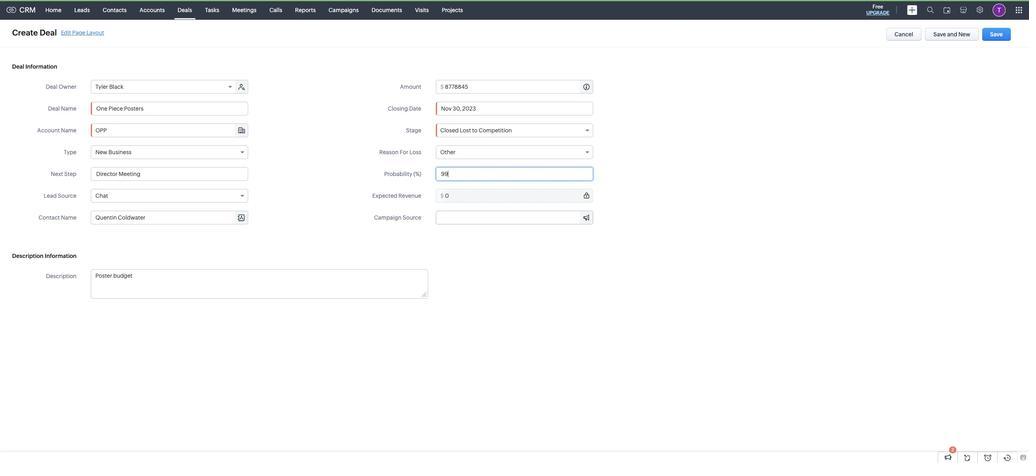 Task type: locate. For each thing, give the bounding box(es) containing it.
2 $ from the top
[[440, 193, 444, 199]]

deal
[[40, 28, 57, 37], [12, 63, 24, 70], [46, 84, 57, 90], [48, 105, 60, 112]]

0 horizontal spatial source
[[58, 193, 77, 199]]

profile element
[[988, 0, 1011, 20]]

$
[[440, 84, 444, 90], [440, 193, 444, 199]]

name
[[61, 105, 77, 112], [61, 127, 77, 134], [61, 214, 77, 221]]

campaigns link
[[322, 0, 365, 20]]

create deal edit page layout
[[12, 28, 104, 37]]

1 $ from the top
[[440, 84, 444, 90]]

crm
[[19, 6, 36, 14]]

new
[[959, 31, 971, 38], [95, 149, 107, 155]]

2
[[952, 447, 954, 452]]

name down owner
[[61, 105, 77, 112]]

None text field
[[445, 80, 593, 93], [91, 124, 248, 137], [436, 167, 593, 181], [91, 211, 248, 224], [445, 80, 593, 93], [91, 124, 248, 137], [436, 167, 593, 181], [91, 211, 248, 224]]

campaign
[[374, 214, 402, 221]]

name for contact name
[[61, 214, 77, 221]]

3 name from the top
[[61, 214, 77, 221]]

contacts link
[[96, 0, 133, 20]]

source
[[58, 193, 77, 199], [403, 214, 422, 221]]

deal left edit
[[40, 28, 57, 37]]

1 vertical spatial $
[[440, 193, 444, 199]]

deal for deal owner
[[46, 84, 57, 90]]

visits
[[415, 7, 429, 13]]

1 horizontal spatial save
[[991, 31, 1003, 38]]

source right lead
[[58, 193, 77, 199]]

expected revenue
[[372, 193, 422, 199]]

source down revenue
[[403, 214, 422, 221]]

deal owner
[[46, 84, 77, 90]]

deal up account name
[[48, 105, 60, 112]]

information up deal owner
[[25, 63, 57, 70]]

deal down create on the top left of page
[[12, 63, 24, 70]]

name right account
[[61, 127, 77, 134]]

for
[[400, 149, 409, 155]]

1 vertical spatial information
[[45, 253, 77, 259]]

save left and
[[934, 31, 947, 38]]

0 vertical spatial source
[[58, 193, 77, 199]]

0 horizontal spatial new
[[95, 149, 107, 155]]

deals link
[[171, 0, 199, 20]]

expected
[[372, 193, 397, 199]]

meetings
[[232, 7, 257, 13]]

deal for deal name
[[48, 105, 60, 112]]

description
[[12, 253, 43, 259], [46, 273, 77, 279]]

New Business field
[[91, 145, 248, 159]]

save and new
[[934, 31, 971, 38]]

1 vertical spatial name
[[61, 127, 77, 134]]

calendar image
[[944, 7, 951, 13]]

1 vertical spatial new
[[95, 149, 107, 155]]

1 vertical spatial source
[[403, 214, 422, 221]]

information
[[25, 63, 57, 70], [45, 253, 77, 259]]

save
[[934, 31, 947, 38], [991, 31, 1003, 38]]

0 horizontal spatial save
[[934, 31, 947, 38]]

Chat field
[[91, 189, 248, 203]]

save down profile element
[[991, 31, 1003, 38]]

None text field
[[91, 102, 248, 115], [91, 167, 248, 181], [445, 189, 593, 202], [436, 211, 593, 224], [91, 270, 428, 298], [91, 102, 248, 115], [91, 167, 248, 181], [445, 189, 593, 202], [436, 211, 593, 224], [91, 270, 428, 298]]

0 vertical spatial $
[[440, 84, 444, 90]]

crm link
[[6, 6, 36, 14]]

None field
[[91, 124, 248, 137], [91, 211, 248, 224], [436, 211, 593, 224], [91, 124, 248, 137], [91, 211, 248, 224], [436, 211, 593, 224]]

black
[[109, 84, 124, 90]]

0 vertical spatial description
[[12, 253, 43, 259]]

step
[[64, 171, 77, 177]]

stage
[[406, 127, 422, 134]]

0 vertical spatial name
[[61, 105, 77, 112]]

next
[[51, 171, 63, 177]]

0 vertical spatial information
[[25, 63, 57, 70]]

2 vertical spatial name
[[61, 214, 77, 221]]

save for save
[[991, 31, 1003, 38]]

1 save from the left
[[934, 31, 947, 38]]

tasks link
[[199, 0, 226, 20]]

contact name
[[39, 214, 77, 221]]

account name
[[37, 127, 77, 134]]

closing
[[388, 105, 408, 112]]

leads link
[[68, 0, 96, 20]]

information down contact name
[[45, 253, 77, 259]]

1 horizontal spatial source
[[403, 214, 422, 221]]

source for lead source
[[58, 193, 77, 199]]

$ right revenue
[[440, 193, 444, 199]]

1 name from the top
[[61, 105, 77, 112]]

name right contact
[[61, 214, 77, 221]]

2 name from the top
[[61, 127, 77, 134]]

closing date
[[388, 105, 422, 112]]

save and new button
[[925, 28, 979, 41]]

1 vertical spatial description
[[46, 273, 77, 279]]

$ right amount
[[440, 84, 444, 90]]

accounts link
[[133, 0, 171, 20]]

other
[[440, 149, 456, 155]]

next step
[[51, 171, 77, 177]]

deal left owner
[[46, 84, 57, 90]]

information for deal information
[[25, 63, 57, 70]]

lead source
[[44, 193, 77, 199]]

1 horizontal spatial description
[[46, 273, 77, 279]]

new business
[[95, 149, 132, 155]]

new left business
[[95, 149, 107, 155]]

profile image
[[993, 3, 1006, 16]]

deal information
[[12, 63, 57, 70]]

new right and
[[959, 31, 971, 38]]

projects
[[442, 7, 463, 13]]

new inside field
[[95, 149, 107, 155]]

0 vertical spatial new
[[959, 31, 971, 38]]

0 horizontal spatial description
[[12, 253, 43, 259]]

tyler black
[[95, 84, 124, 90]]

$ for amount
[[440, 84, 444, 90]]

source for campaign source
[[403, 214, 422, 221]]

cancel button
[[887, 28, 922, 41]]

2 save from the left
[[991, 31, 1003, 38]]

1 horizontal spatial new
[[959, 31, 971, 38]]



Task type: describe. For each thing, give the bounding box(es) containing it.
name for account name
[[61, 127, 77, 134]]

probability (%)
[[384, 171, 422, 177]]

create menu image
[[908, 5, 918, 15]]

accounts
[[140, 7, 165, 13]]

home
[[45, 7, 61, 13]]

reports
[[295, 7, 316, 13]]

campaign source
[[374, 214, 422, 221]]

description for description
[[46, 273, 77, 279]]

Closed Lost to Competition field
[[436, 124, 593, 137]]

closed
[[440, 127, 459, 134]]

layout
[[86, 29, 104, 36]]

description information
[[12, 253, 77, 259]]

competition
[[479, 127, 512, 134]]

account
[[37, 127, 60, 134]]

contact
[[39, 214, 60, 221]]

date
[[409, 105, 422, 112]]

type
[[64, 149, 77, 155]]

edit page layout link
[[61, 29, 104, 36]]

owner
[[59, 84, 77, 90]]

edit
[[61, 29, 71, 36]]

revenue
[[399, 193, 422, 199]]

meetings link
[[226, 0, 263, 20]]

reports link
[[289, 0, 322, 20]]

to
[[472, 127, 478, 134]]

free
[[873, 4, 884, 10]]

tyler
[[95, 84, 108, 90]]

amount
[[400, 84, 422, 90]]

campaigns
[[329, 7, 359, 13]]

deals
[[178, 7, 192, 13]]

lost
[[460, 127, 471, 134]]

tasks
[[205, 7, 219, 13]]

documents
[[372, 7, 402, 13]]

calls
[[270, 7, 282, 13]]

description for description information
[[12, 253, 43, 259]]

loss
[[410, 149, 422, 155]]

lead
[[44, 193, 57, 199]]

leads
[[74, 7, 90, 13]]

reason for loss
[[379, 149, 422, 155]]

home link
[[39, 0, 68, 20]]

page
[[72, 29, 85, 36]]

calls link
[[263, 0, 289, 20]]

save button
[[983, 28, 1011, 41]]

MMM D, YYYY text field
[[436, 102, 593, 115]]

information for description information
[[45, 253, 77, 259]]

free upgrade
[[867, 4, 890, 16]]

Other field
[[436, 145, 593, 159]]

(%)
[[414, 171, 422, 177]]

business
[[109, 149, 132, 155]]

new inside button
[[959, 31, 971, 38]]

and
[[948, 31, 958, 38]]

search image
[[927, 6, 934, 13]]

probability
[[384, 171, 412, 177]]

projects link
[[435, 0, 470, 20]]

Tyler Black field
[[91, 80, 236, 93]]

closed lost to competition
[[440, 127, 512, 134]]

upgrade
[[867, 10, 890, 16]]

save for save and new
[[934, 31, 947, 38]]

reason
[[379, 149, 399, 155]]

chat
[[95, 193, 108, 199]]

name for deal name
[[61, 105, 77, 112]]

deal name
[[48, 105, 77, 112]]

documents link
[[365, 0, 409, 20]]

$ for expected revenue
[[440, 193, 444, 199]]

visits link
[[409, 0, 435, 20]]

search element
[[923, 0, 939, 20]]

deal for deal information
[[12, 63, 24, 70]]

create menu element
[[903, 0, 923, 20]]

contacts
[[103, 7, 127, 13]]

create
[[12, 28, 38, 37]]

cancel
[[895, 31, 914, 38]]



Task type: vqa. For each thing, say whether or not it's contained in the screenshot.
Signals ELEMENT
no



